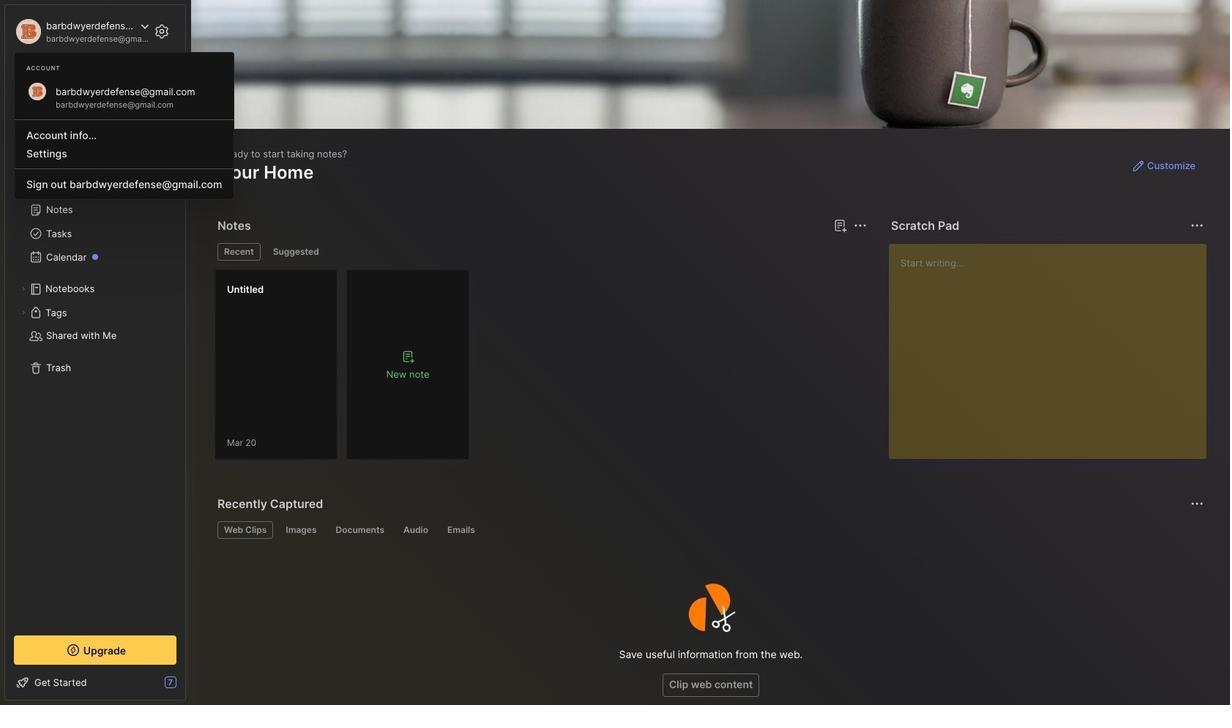 Task type: locate. For each thing, give the bounding box(es) containing it.
0 vertical spatial more actions field
[[1187, 215, 1208, 236]]

Search text field
[[40, 75, 163, 89]]

main element
[[0, 0, 190, 705]]

tab
[[218, 243, 261, 261], [266, 243, 326, 261], [218, 521, 273, 539], [279, 521, 323, 539], [329, 521, 391, 539], [397, 521, 435, 539], [441, 521, 482, 539]]

tab list
[[218, 243, 865, 261], [218, 521, 1202, 539]]

tree
[[5, 143, 185, 623]]

2 tab list from the top
[[218, 521, 1202, 539]]

row group
[[215, 270, 478, 469]]

tree inside main element
[[5, 143, 185, 623]]

expand notebooks image
[[19, 285, 28, 294]]

None search field
[[40, 73, 163, 90]]

1 vertical spatial tab list
[[218, 521, 1202, 539]]

expand tags image
[[19, 308, 28, 317]]

1 vertical spatial more actions field
[[1187, 494, 1208, 514]]

0 vertical spatial tab list
[[218, 243, 865, 261]]

More actions field
[[1187, 215, 1208, 236], [1187, 494, 1208, 514]]



Task type: vqa. For each thing, say whether or not it's contained in the screenshot.
the Review Notes 2 cell
no



Task type: describe. For each thing, give the bounding box(es) containing it.
settings image
[[153, 23, 171, 40]]

Account field
[[14, 17, 149, 46]]

1 tab list from the top
[[218, 243, 865, 261]]

more actions image
[[1189, 217, 1206, 234]]

Start writing… text field
[[901, 244, 1206, 447]]

2 more actions field from the top
[[1187, 494, 1208, 514]]

1 more actions field from the top
[[1187, 215, 1208, 236]]

click to collapse image
[[185, 678, 196, 696]]

dropdown list menu
[[15, 114, 234, 193]]

more actions image
[[1189, 495, 1206, 513]]

Help and Learning task checklist field
[[5, 671, 185, 694]]

none search field inside main element
[[40, 73, 163, 90]]



